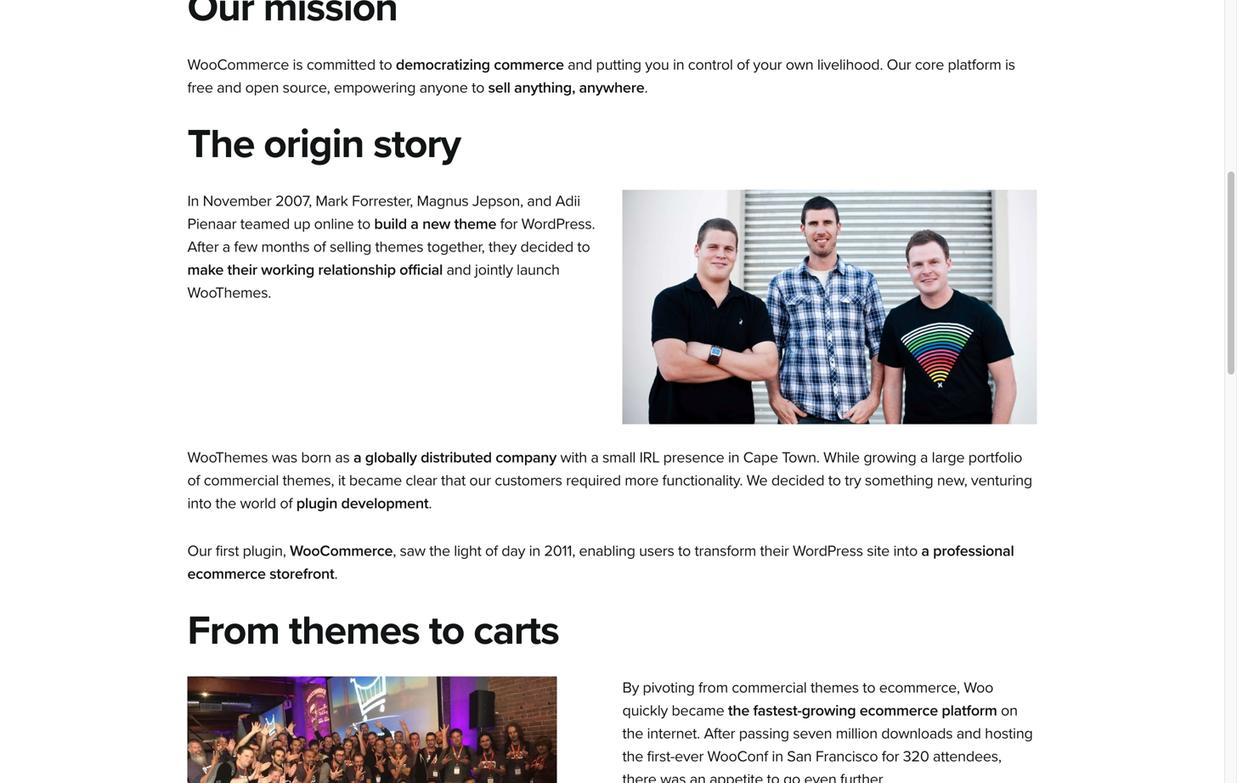 Task type: vqa. For each thing, say whether or not it's contained in the screenshot.
ecommerce,
yes



Task type: describe. For each thing, give the bounding box(es) containing it.
and inside and jointly launch woothemes.
[[447, 261, 471, 279]]

small
[[602, 449, 636, 467]]

320
[[903, 748, 929, 766]]

is inside the "and putting you in control of your own livelihood. our core platform is free and open source, empowering anyone to"
[[1005, 56, 1015, 74]]

themes inside by pivoting from commercial themes to ecommerce, woo quickly became
[[811, 679, 859, 697]]

pivoting
[[643, 679, 695, 697]]

own
[[786, 56, 814, 74]]

1 vertical spatial platform
[[942, 702, 997, 720]]

0 vertical spatial woocommerce
[[187, 56, 289, 74]]

platform inside the "and putting you in control of your own livelihood. our core platform is free and open source, empowering anyone to"
[[948, 56, 1001, 74]]

to inside the "and putting you in control of your own livelihood. our core platform is free and open source, empowering anyone to"
[[472, 79, 484, 97]]

livelihood.
[[817, 56, 883, 74]]

the inside with a small irl presence in cape town. while growing a large portfolio of commercial themes, it became clear that our customers required more functionality. we decided to try something new, venturing into the world of
[[215, 495, 236, 513]]

sell
[[488, 79, 510, 97]]

something
[[865, 472, 933, 490]]

teamed
[[240, 215, 290, 233]]

francisco
[[816, 748, 878, 766]]

there
[[622, 771, 657, 783]]

free
[[187, 79, 213, 97]]

of right world
[[280, 495, 293, 513]]

was inside on the internet. after passing seven million downloads and hosting the first-ever wooconf in san francisco for 320 attendees, there was an appetite to go even further.
[[660, 771, 686, 783]]

woo
[[964, 679, 994, 697]]

the origin story
[[187, 120, 460, 169]]

1 vertical spatial their
[[760, 542, 789, 561]]

2011,
[[544, 542, 575, 561]]

our first plugin, woocommerce , saw the light of day in 2011, enabling users to transform their wordpress site into
[[187, 542, 921, 561]]

venturing
[[971, 472, 1032, 490]]

first
[[216, 542, 239, 561]]

carts
[[473, 607, 559, 655]]

to inside for wordpress. after a few months of selling themes together, they decided to make their working relationship official
[[577, 238, 590, 256]]

with a small irl presence in cape town. while growing a large portfolio of commercial themes, it became clear that our customers required more functionality. we decided to try something new, venturing into the world of
[[187, 449, 1032, 513]]

jointly
[[475, 261, 513, 279]]

and right free
[[217, 79, 241, 97]]

portfolio
[[968, 449, 1022, 467]]

jepson,
[[472, 192, 523, 210]]

plugin development .
[[296, 495, 432, 513]]

while
[[824, 449, 860, 467]]

development
[[341, 495, 429, 513]]

by pivoting from commercial themes to ecommerce, woo quickly became
[[622, 679, 994, 720]]

globally
[[365, 449, 417, 467]]

professional
[[933, 542, 1014, 561]]

in inside with a small irl presence in cape town. while growing a large portfolio of commercial themes, it became clear that our customers required more functionality. we decided to try something new, venturing into the world of
[[728, 449, 740, 467]]

selling
[[330, 238, 371, 256]]

1 horizontal spatial ecommerce
[[860, 702, 938, 720]]

relationship
[[318, 261, 396, 279]]

adii
[[555, 192, 580, 210]]

1 vertical spatial growing
[[802, 702, 856, 720]]

even
[[804, 771, 837, 783]]

official
[[400, 261, 443, 279]]

a professional ecommerce storefront
[[187, 542, 1014, 583]]

customers
[[495, 472, 562, 490]]

to inside on the internet. after passing seven million downloads and hosting the first-ever wooconf in san francisco for 320 attendees, there was an appetite to go even further.
[[767, 771, 780, 783]]

1 vertical spatial our
[[187, 542, 212, 561]]

hosting
[[985, 725, 1033, 743]]

became inside with a small irl presence in cape town. while growing a large portfolio of commercial themes, it became clear that our customers required more functionality. we decided to try something new, venturing into the world of
[[349, 472, 402, 490]]

the woo team at wooconf in san francisco, ca. image
[[187, 677, 557, 783]]

ecommerce inside a professional ecommerce storefront
[[187, 565, 266, 583]]

million
[[836, 725, 878, 743]]

2007,
[[275, 192, 312, 210]]

launch
[[517, 261, 560, 279]]

1 horizontal spatial woocommerce
[[290, 542, 393, 561]]

from themes to carts
[[187, 607, 559, 655]]

the fastest-growing ecommerce platform
[[728, 702, 997, 720]]

2 vertical spatial .
[[334, 565, 338, 583]]

magnus
[[417, 192, 469, 210]]

became inside by pivoting from commercial themes to ecommerce, woo quickly became
[[672, 702, 724, 720]]

new,
[[937, 472, 967, 490]]

with
[[560, 449, 587, 467]]

go
[[783, 771, 801, 783]]

few
[[234, 238, 258, 256]]

day
[[502, 542, 525, 561]]

after inside on the internet. after passing seven million downloads and hosting the first-ever wooconf in san francisco for 320 attendees, there was an appetite to go even further.
[[704, 725, 735, 743]]

the up the passing
[[728, 702, 750, 720]]

to right users
[[678, 542, 691, 561]]

quickly
[[622, 702, 668, 720]]

wordpress
[[793, 542, 863, 561]]

ecommerce,
[[879, 679, 960, 697]]

open
[[245, 79, 279, 97]]

to inside with a small irl presence in cape town. while growing a large portfolio of commercial themes, it became clear that our customers required more functionality. we decided to try something new, venturing into the world of
[[828, 472, 841, 490]]

they
[[489, 238, 517, 256]]

make
[[187, 261, 224, 279]]

woothemes.
[[187, 284, 271, 302]]

from
[[698, 679, 728, 697]]

and up sell anything, anywhere .
[[568, 56, 592, 74]]

up
[[294, 215, 310, 233]]

cape
[[743, 449, 778, 467]]

after inside for wordpress. after a few months of selling themes together, they decided to make their working relationship official
[[187, 238, 219, 256]]

the
[[187, 120, 254, 169]]

and inside on the internet. after passing seven million downloads and hosting the first-ever wooconf in san francisco for 320 attendees, there was an appetite to go even further.
[[957, 725, 981, 743]]

light
[[454, 542, 481, 561]]

of down woothemes
[[187, 472, 200, 490]]

our
[[469, 472, 491, 490]]

to inside by pivoting from commercial themes to ecommerce, woo quickly became
[[863, 679, 876, 697]]

putting
[[596, 56, 641, 74]]

commercial inside with a small irl presence in cape town. while growing a large portfolio of commercial themes, it became clear that our customers required more functionality. we decided to try something new, venturing into the world of
[[204, 472, 279, 490]]

online
[[314, 215, 354, 233]]

enabling
[[579, 542, 635, 561]]

plugin,
[[243, 542, 286, 561]]

forrester,
[[352, 192, 413, 210]]

users
[[639, 542, 674, 561]]

plugin
[[296, 495, 337, 513]]

appetite
[[710, 771, 763, 783]]

committed
[[307, 56, 376, 74]]

in
[[187, 192, 199, 210]]

the down quickly
[[622, 725, 643, 743]]



Task type: locate. For each thing, give the bounding box(es) containing it.
we
[[747, 472, 768, 490]]

to down "wordpress."
[[577, 238, 590, 256]]

anywhere
[[579, 79, 645, 97]]

to left sell
[[472, 79, 484, 97]]

commerce
[[494, 56, 564, 74]]

to left go
[[767, 771, 780, 783]]

in inside on the internet. after passing seven million downloads and hosting the first-ever wooconf in san francisco for 320 attendees, there was an appetite to go even further.
[[772, 748, 783, 766]]

internet.
[[647, 725, 700, 743]]

new
[[422, 215, 450, 233]]

and down together,
[[447, 261, 471, 279]]

commercial down woothemes
[[204, 472, 279, 490]]

0 vertical spatial themes
[[375, 238, 424, 256]]

our inside the "and putting you in control of your own livelihood. our core platform is free and open source, empowering anyone to"
[[887, 56, 911, 74]]

of left day
[[485, 542, 498, 561]]

themes,
[[283, 472, 334, 490]]

story
[[373, 120, 460, 169]]

after up wooconf at the bottom
[[704, 725, 735, 743]]

as
[[335, 449, 350, 467]]

1 horizontal spatial our
[[887, 56, 911, 74]]

first-
[[647, 748, 675, 766]]

was
[[272, 449, 297, 467], [660, 771, 686, 783]]

is right core
[[1005, 56, 1015, 74]]

0 horizontal spatial their
[[227, 261, 257, 279]]

after up make
[[187, 238, 219, 256]]

1 vertical spatial themes
[[289, 607, 419, 655]]

and jointly launch woothemes.
[[187, 261, 560, 302]]

0 horizontal spatial into
[[187, 495, 212, 513]]

an
[[690, 771, 706, 783]]

of down online
[[313, 238, 326, 256]]

site
[[867, 542, 890, 561]]

the right the saw on the bottom
[[429, 542, 450, 561]]

0 horizontal spatial ecommerce
[[187, 565, 266, 583]]

growing up "something"
[[864, 449, 917, 467]]

2 horizontal spatial .
[[645, 79, 648, 97]]

0 vertical spatial decided
[[520, 238, 574, 256]]

. up from themes to carts
[[334, 565, 338, 583]]

themes
[[375, 238, 424, 256], [289, 607, 419, 655], [811, 679, 859, 697]]

functionality.
[[662, 472, 743, 490]]

themes down build
[[375, 238, 424, 256]]

0 horizontal spatial for
[[500, 215, 518, 233]]

themes up the fastest-growing ecommerce platform at bottom right
[[811, 679, 859, 697]]

empowering
[[334, 79, 416, 97]]

was left born
[[272, 449, 297, 467]]

fastest-
[[753, 702, 802, 720]]

growing
[[864, 449, 917, 467], [802, 702, 856, 720]]

0 vertical spatial ecommerce
[[187, 565, 266, 583]]

wooconf
[[707, 748, 768, 766]]

1 vertical spatial woocommerce
[[290, 542, 393, 561]]

0 vertical spatial growing
[[864, 449, 917, 467]]

. down the clear
[[429, 495, 432, 513]]

ecommerce down the first
[[187, 565, 266, 583]]

platform down woo in the right of the page
[[942, 702, 997, 720]]

our left the first
[[187, 542, 212, 561]]

0 horizontal spatial was
[[272, 449, 297, 467]]

growing up the seven
[[802, 702, 856, 720]]

0 vertical spatial for
[[500, 215, 518, 233]]

their down few
[[227, 261, 257, 279]]

to up the fastest-growing ecommerce platform at bottom right
[[863, 679, 876, 697]]

sell anything, anywhere .
[[488, 79, 648, 97]]

0 vertical spatial commercial
[[204, 472, 279, 490]]

0 horizontal spatial decided
[[520, 238, 574, 256]]

to inside in november 2007, mark forrester, magnus jepson, and adii pienaar teamed up online to
[[358, 215, 370, 233]]

1 horizontal spatial is
[[1005, 56, 1015, 74]]

1 vertical spatial into
[[893, 542, 918, 561]]

a
[[411, 215, 419, 233], [222, 238, 230, 256], [354, 449, 362, 467], [591, 449, 599, 467], [920, 449, 928, 467], [921, 542, 929, 561]]

1 horizontal spatial for
[[882, 748, 899, 766]]

the
[[215, 495, 236, 513], [429, 542, 450, 561], [728, 702, 750, 720], [622, 725, 643, 743], [622, 748, 643, 766]]

became down from
[[672, 702, 724, 720]]

more
[[625, 472, 659, 490]]

themes down storefront
[[289, 607, 419, 655]]

in right you
[[673, 56, 684, 74]]

town.
[[782, 449, 820, 467]]

for left 320
[[882, 748, 899, 766]]

0 horizontal spatial growing
[[802, 702, 856, 720]]

themes inside for wordpress. after a few months of selling themes together, they decided to make their working relationship official
[[375, 238, 424, 256]]

is
[[293, 56, 303, 74], [1005, 56, 1015, 74]]

decided
[[520, 238, 574, 256], [771, 472, 825, 490]]

your
[[753, 56, 782, 74]]

decided inside with a small irl presence in cape town. while growing a large portfolio of commercial themes, it became clear that our customers required more functionality. we decided to try something new, venturing into the world of
[[771, 472, 825, 490]]

from
[[187, 607, 279, 655]]

clear
[[406, 472, 437, 490]]

company
[[496, 449, 557, 467]]

1 vertical spatial for
[[882, 748, 899, 766]]

1 horizontal spatial into
[[893, 542, 918, 561]]

build a new theme
[[374, 215, 496, 233]]

0 vertical spatial was
[[272, 449, 297, 467]]

ecommerce up downloads
[[860, 702, 938, 720]]

into right site
[[893, 542, 918, 561]]

by
[[622, 679, 639, 697]]

1 vertical spatial .
[[429, 495, 432, 513]]

1 horizontal spatial after
[[704, 725, 735, 743]]

theme
[[454, 215, 496, 233]]

1 vertical spatial was
[[660, 771, 686, 783]]

1 is from the left
[[293, 56, 303, 74]]

1 vertical spatial ecommerce
[[860, 702, 938, 720]]

1 horizontal spatial their
[[760, 542, 789, 561]]

ecommerce
[[187, 565, 266, 583], [860, 702, 938, 720]]

and left 'adii'
[[527, 192, 552, 210]]

for inside for wordpress. after a few months of selling themes together, they decided to make their working relationship official
[[500, 215, 518, 233]]

0 vertical spatial .
[[645, 79, 648, 97]]

1 vertical spatial after
[[704, 725, 735, 743]]

in right day
[[529, 542, 540, 561]]

1 horizontal spatial was
[[660, 771, 686, 783]]

a left 'large'
[[920, 449, 928, 467]]

months
[[261, 238, 310, 256]]

0 vertical spatial their
[[227, 261, 257, 279]]

try
[[845, 472, 861, 490]]

0 horizontal spatial woocommerce
[[187, 56, 289, 74]]

0 horizontal spatial our
[[187, 542, 212, 561]]

2 is from the left
[[1005, 56, 1015, 74]]

a right with
[[591, 449, 599, 467]]

anyone
[[419, 79, 468, 97]]

transform
[[695, 542, 756, 561]]

to up empowering
[[379, 56, 392, 74]]

further.
[[840, 771, 885, 783]]

1 horizontal spatial decided
[[771, 472, 825, 490]]

0 horizontal spatial after
[[187, 238, 219, 256]]

2 vertical spatial themes
[[811, 679, 859, 697]]

woocommerce up storefront
[[290, 542, 393, 561]]

world
[[240, 495, 276, 513]]

0 vertical spatial became
[[349, 472, 402, 490]]

together,
[[427, 238, 485, 256]]

saw
[[400, 542, 426, 561]]

and
[[568, 56, 592, 74], [217, 79, 241, 97], [527, 192, 552, 210], [447, 261, 471, 279], [957, 725, 981, 743]]

into inside with a small irl presence in cape town. while growing a large portfolio of commercial themes, it became clear that our customers required more functionality. we decided to try something new, venturing into the world of
[[187, 495, 212, 513]]

decided down town.
[[771, 472, 825, 490]]

0 horizontal spatial .
[[334, 565, 338, 583]]

source,
[[283, 79, 330, 97]]

1 horizontal spatial became
[[672, 702, 724, 720]]

of left your
[[737, 56, 749, 74]]

growing inside with a small irl presence in cape town. while growing a large portfolio of commercial themes, it became clear that our customers required more functionality. we decided to try something new, venturing into the world of
[[864, 449, 917, 467]]

1 horizontal spatial .
[[429, 495, 432, 513]]

for up they
[[500, 215, 518, 233]]

1 horizontal spatial commercial
[[732, 679, 807, 697]]

to left carts
[[429, 607, 464, 655]]

0 horizontal spatial became
[[349, 472, 402, 490]]

their inside for wordpress. after a few months of selling themes together, they decided to make their working relationship official
[[227, 261, 257, 279]]

anything,
[[514, 79, 575, 97]]

for inside on the internet. after passing seven million downloads and hosting the first-ever wooconf in san francisco for 320 attendees, there was an appetite to go even further.
[[882, 748, 899, 766]]

,
[[393, 542, 396, 561]]

1 vertical spatial became
[[672, 702, 724, 720]]

woocommerce up open
[[187, 56, 289, 74]]

a inside for wordpress. after a few months of selling themes together, they decided to make their working relationship official
[[222, 238, 230, 256]]

0 vertical spatial after
[[187, 238, 219, 256]]

origin
[[264, 120, 364, 169]]

of
[[737, 56, 749, 74], [313, 238, 326, 256], [187, 472, 200, 490], [280, 495, 293, 513], [485, 542, 498, 561]]

and putting you in control of your own livelihood. our core platform is free and open source, empowering anyone to
[[187, 56, 1015, 97]]

0 horizontal spatial is
[[293, 56, 303, 74]]

a photograph of woothemes co-founders adii, magnus, and mark. image
[[622, 190, 1037, 425]]

and inside in november 2007, mark forrester, magnus jepson, and adii pienaar teamed up online to
[[527, 192, 552, 210]]

of inside for wordpress. after a few months of selling themes together, they decided to make their working relationship official
[[313, 238, 326, 256]]

the left world
[[215, 495, 236, 513]]

decided up launch at the top left
[[520, 238, 574, 256]]

decided inside for wordpress. after a few months of selling themes together, they decided to make their working relationship official
[[520, 238, 574, 256]]

became down woothemes was born as a globally distributed company
[[349, 472, 402, 490]]

a right site
[[921, 542, 929, 561]]

1 horizontal spatial growing
[[864, 449, 917, 467]]

a inside a professional ecommerce storefront
[[921, 542, 929, 561]]

woothemes was born as a globally distributed company
[[187, 449, 557, 467]]

in
[[673, 56, 684, 74], [728, 449, 740, 467], [529, 542, 540, 561], [772, 748, 783, 766]]

0 vertical spatial our
[[887, 56, 911, 74]]

november
[[203, 192, 272, 210]]

1 vertical spatial decided
[[771, 472, 825, 490]]

attendees,
[[933, 748, 1002, 766]]

democratizing
[[396, 56, 490, 74]]

platform
[[948, 56, 1001, 74], [942, 702, 997, 720]]

for
[[500, 215, 518, 233], [882, 748, 899, 766]]

san
[[787, 748, 812, 766]]

1 vertical spatial commercial
[[732, 679, 807, 697]]

our left core
[[887, 56, 911, 74]]

a left new
[[411, 215, 419, 233]]

into down woothemes
[[187, 495, 212, 513]]

build
[[374, 215, 407, 233]]

.
[[645, 79, 648, 97], [429, 495, 432, 513], [334, 565, 338, 583]]

became
[[349, 472, 402, 490], [672, 702, 724, 720]]

the up there
[[622, 748, 643, 766]]

commercial inside by pivoting from commercial themes to ecommerce, woo quickly became
[[732, 679, 807, 697]]

to left try
[[828, 472, 841, 490]]

a left few
[[222, 238, 230, 256]]

their right transform
[[760, 542, 789, 561]]

storefront
[[269, 565, 334, 583]]

was down first-
[[660, 771, 686, 783]]

for wordpress. after a few months of selling themes together, they decided to make their working relationship official
[[187, 215, 595, 279]]

0 vertical spatial platform
[[948, 56, 1001, 74]]

presence
[[663, 449, 724, 467]]

. down you
[[645, 79, 648, 97]]

control
[[688, 56, 733, 74]]

of inside the "and putting you in control of your own livelihood. our core platform is free and open source, empowering anyone to"
[[737, 56, 749, 74]]

to left build
[[358, 215, 370, 233]]

a right as
[[354, 449, 362, 467]]

irl
[[639, 449, 660, 467]]

in left san
[[772, 748, 783, 766]]

and up attendees,
[[957, 725, 981, 743]]

mark
[[316, 192, 348, 210]]

platform right core
[[948, 56, 1001, 74]]

in left cape
[[728, 449, 740, 467]]

woothemes
[[187, 449, 268, 467]]

0 vertical spatial into
[[187, 495, 212, 513]]

commercial up fastest-
[[732, 679, 807, 697]]

on the internet. after passing seven million downloads and hosting the first-ever wooconf in san francisco for 320 attendees, there was an appetite to go even further.
[[622, 702, 1033, 783]]

ever
[[675, 748, 704, 766]]

core
[[915, 56, 944, 74]]

0 horizontal spatial commercial
[[204, 472, 279, 490]]

born
[[301, 449, 331, 467]]

is up source,
[[293, 56, 303, 74]]

in inside the "and putting you in control of your own livelihood. our core platform is free and open source, empowering anyone to"
[[673, 56, 684, 74]]



